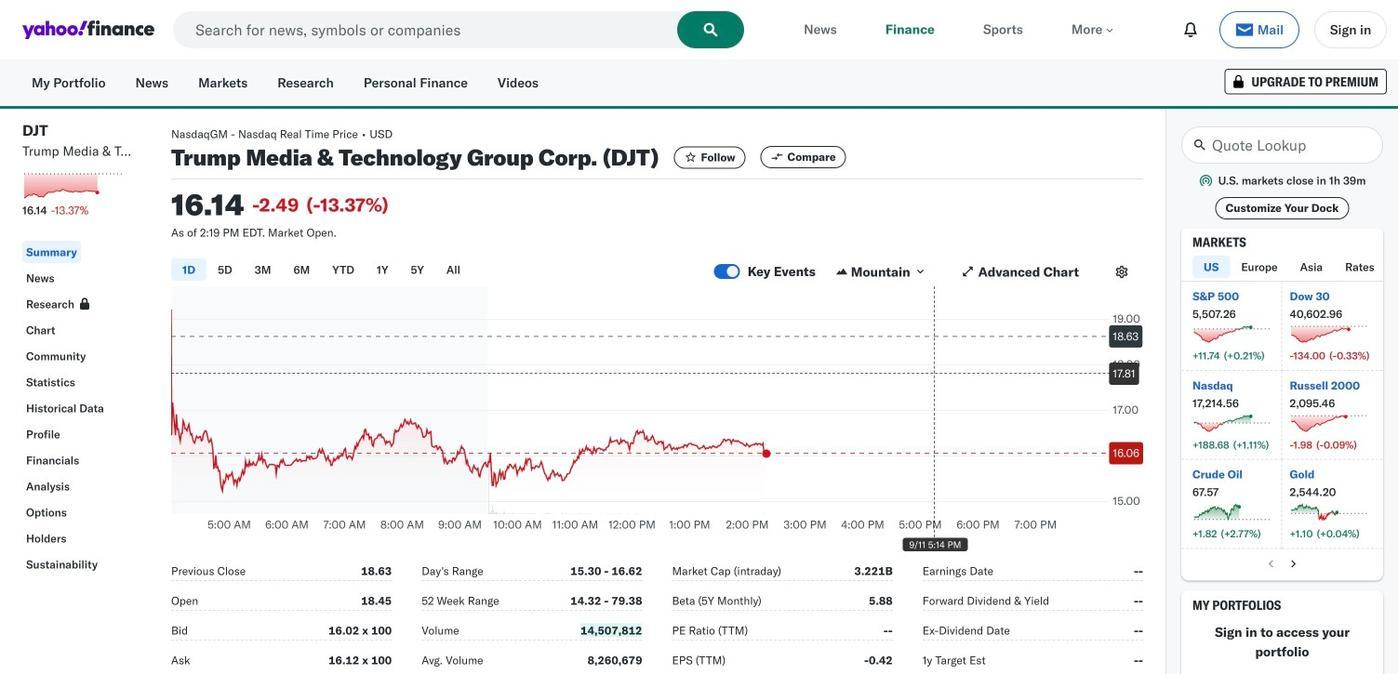 Task type: vqa. For each thing, say whether or not it's contained in the screenshot.
search box
yes



Task type: describe. For each thing, give the bounding box(es) containing it.
1 tab list from the left
[[171, 256, 714, 286]]

djt chart element
[[22, 172, 127, 202]]

prev image
[[1264, 556, 1278, 571]]



Task type: locate. For each thing, give the bounding box(es) containing it.
1 horizontal spatial tab list
[[1192, 256, 1398, 281]]

none search field quote lookup
[[1181, 127, 1383, 164]]

tab list
[[171, 256, 714, 286], [1192, 256, 1398, 281]]

Quote Lookup text field
[[1181, 127, 1383, 164]]

Search for news, symbols or companies text field
[[173, 11, 744, 48]]

0 horizontal spatial tab list
[[171, 256, 714, 286]]

None search field
[[173, 11, 744, 48], [1181, 127, 1383, 164], [173, 11, 744, 48]]

search image
[[703, 22, 718, 37]]

toolbar
[[1175, 11, 1387, 48]]

2 tab list from the left
[[1192, 256, 1398, 281]]

djt navigation menubar menu bar
[[0, 237, 149, 576]]

None checkbox
[[714, 264, 740, 279]]



